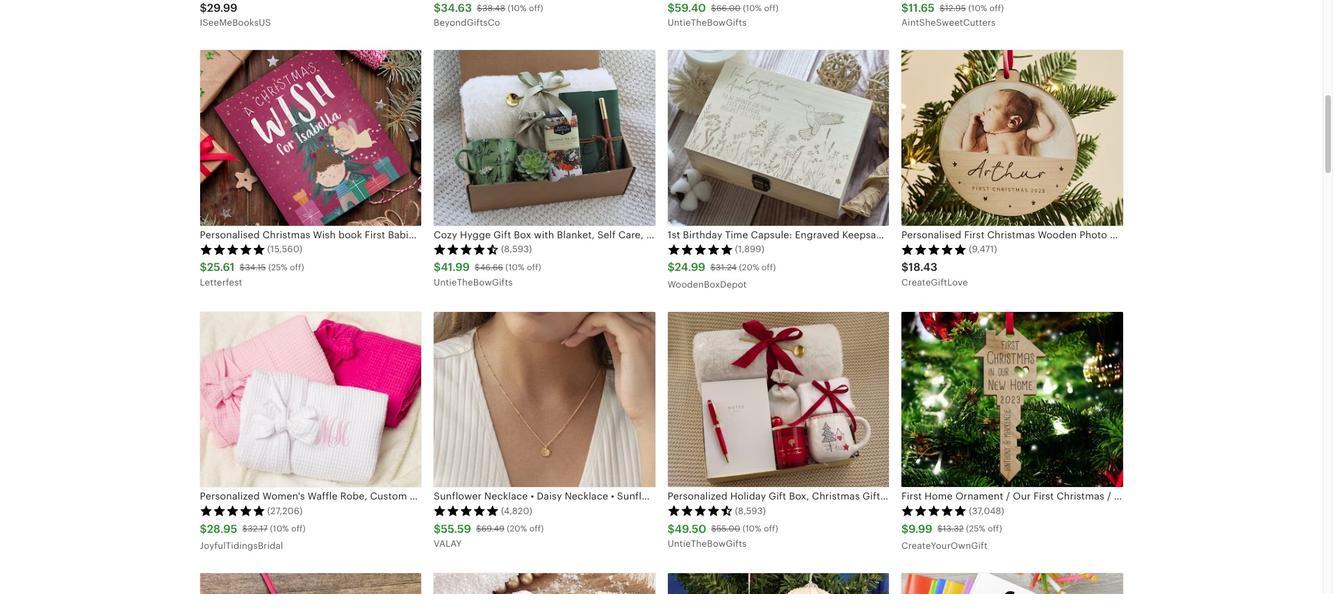 Task type: describe. For each thing, give the bounding box(es) containing it.
4.5 out of 5 stars image for 49.50
[[668, 506, 733, 517]]

personalised christmas wish book first babies christmas gifts xmas eve box fillers stockings for girls boys kids presents ideas books gift image
[[200, 50, 421, 226]]

(9,471)
[[969, 244, 998, 255]]

34.63
[[441, 1, 472, 14]]

$ 24.99 $ 31.24 (20% off) woodenboxdepot
[[668, 261, 776, 290]]

(4,820)
[[501, 506, 533, 517]]

5 out of 5 stars image for 28.95
[[200, 506, 265, 517]]

55.59
[[441, 523, 471, 536]]

$ 55.59 $ 69.49 (20% off) valay
[[434, 523, 544, 549]]

38.48
[[483, 3, 506, 13]]

49.50
[[675, 523, 707, 536]]

$ inside $ 29.99 iseemebooksus
[[200, 1, 207, 14]]

off) for 28.95
[[291, 525, 306, 534]]

$ 11.65 $ 12.95 (10% off) aintshesweetcutters
[[902, 1, 1005, 28]]

(10% for 41.99
[[506, 263, 525, 273]]

valay
[[434, 539, 462, 549]]

46.66
[[480, 263, 504, 273]]

off) for 9.99
[[988, 525, 1003, 534]]

$ 28.95 $ 32.17 (10% off) joyfultidingsbridal
[[200, 523, 306, 552]]

sunflower necklace • daisy necklace • sunflower jewelry • sunflower gifts • personalized gifts • christmas gifts • flower girl proposal image
[[434, 312, 655, 488]]

off) for 25.61
[[290, 263, 304, 273]]

personalised first christmas wooden photo bauble - baby's 1st christmas 2022 tree ornament + photo - first christmas keepsake gift new baby image
[[902, 50, 1124, 226]]

iseemebooksus
[[200, 18, 271, 28]]

13.32
[[943, 525, 964, 534]]

$ 49.50 $ 55.00 (10% off) untiethebowgifts
[[668, 523, 779, 549]]

31.24
[[716, 263, 737, 273]]

$ 29.99 iseemebooksus
[[200, 1, 271, 28]]

first home ornament / our first christmas / new home gift / housewarming gift / christmas ornament / first home gift / wood key ornament image
[[902, 312, 1124, 488]]

9.99
[[909, 523, 933, 536]]

1st birthday time capsule: engraved keepsake box, baby's memory box, wedding anniversary gift | to open on your 18th birthday image
[[668, 50, 889, 226]]

createyourowngift
[[902, 541, 988, 552]]

(10% for 11.65
[[969, 3, 988, 13]]

5 out of 5 stars image for 18.43
[[902, 244, 967, 255]]

off) for 41.99
[[527, 263, 541, 273]]

28.95
[[207, 523, 237, 536]]

$ 9.99 $ 13.32 (25% off) createyourowngift
[[902, 523, 1003, 552]]

4.5 out of 5 stars image for 41.99
[[434, 244, 499, 255]]

55.00
[[717, 525, 741, 534]]

joyfultidingsbridal
[[200, 541, 283, 552]]

(10% for 59.40
[[743, 3, 762, 13]]

41.99
[[441, 261, 470, 274]]

59.40
[[675, 1, 707, 14]]

off) for 49.50
[[764, 525, 779, 534]]

cozy hygge gift box with blanket, self care, christmas, thank you gift box for friend mentor, teacher, coworker image
[[434, 50, 655, 226]]

11.65
[[909, 1, 935, 14]]

(15,560)
[[267, 244, 303, 255]]

$ 18.43 creategiftlove
[[902, 261, 969, 288]]

untiethebowgifts for 41.99
[[434, 277, 513, 288]]

creategiftlove
[[902, 277, 969, 288]]

(20% for 55.59
[[507, 525, 527, 534]]



Task type: vqa. For each thing, say whether or not it's contained in the screenshot.
5 out of 5 stars "image" corresponding to 28.95
yes



Task type: locate. For each thing, give the bounding box(es) containing it.
(25% inside $ 25.61 $ 34.15 (25% off) letterfest
[[268, 263, 288, 273]]

(10% inside $ 28.95 $ 32.17 (10% off) joyfultidingsbridal
[[270, 525, 289, 534]]

(25% inside $ 9.99 $ 13.32 (25% off) createyourowngift
[[967, 525, 986, 534]]

(8,593)
[[501, 244, 532, 255], [735, 506, 766, 517]]

off) for 55.59
[[530, 525, 544, 534]]

off) for 11.65
[[990, 3, 1005, 13]]

69.49
[[482, 525, 505, 534]]

off) for 59.40
[[765, 3, 779, 13]]

personalized women's waffle robe, custom holiday gift for her, monogrammed robe, cozy robe gift, christmas gift, gift for girlfriend, friend image
[[200, 312, 421, 488]]

(10% inside $ 34.63 $ 38.48 (10% off) beyondgiftsco
[[508, 3, 527, 13]]

off) inside $ 41.99 $ 46.66 (10% off) untiethebowgifts
[[527, 263, 541, 273]]

$ inside $ 18.43 creategiftlove
[[902, 261, 909, 274]]

off) down (37,048)
[[988, 525, 1003, 534]]

66.00
[[717, 3, 741, 13]]

off) right 12.95
[[990, 3, 1005, 13]]

off) for 34.63
[[529, 3, 544, 13]]

1 horizontal spatial (25%
[[967, 525, 986, 534]]

(20% down (4,820)
[[507, 525, 527, 534]]

(10% right the 55.00
[[743, 525, 762, 534]]

(10% right 12.95
[[969, 3, 988, 13]]

off) down (15,560)
[[290, 263, 304, 273]]

(10% for 34.63
[[508, 3, 527, 13]]

untiethebowgifts for 49.50
[[668, 539, 747, 549]]

(25% for 9.99
[[967, 525, 986, 534]]

5 out of 5 stars image up 24.99
[[668, 244, 733, 255]]

5 out of 5 stars image up 25.61
[[200, 244, 265, 255]]

off) inside $ 9.99 $ 13.32 (25% off) createyourowngift
[[988, 525, 1003, 534]]

(10%
[[508, 3, 527, 13], [743, 3, 762, 13], [969, 3, 988, 13], [506, 263, 525, 273], [270, 525, 289, 534], [743, 525, 762, 534]]

5 out of 5 stars image for 9.99
[[902, 506, 967, 517]]

(10% for 49.50
[[743, 525, 762, 534]]

$ 25.61 $ 34.15 (25% off) letterfest
[[200, 261, 304, 288]]

(20% for 24.99
[[739, 263, 760, 273]]

(10% right 38.48
[[508, 3, 527, 13]]

first christmas engaged ornament, personalized engagement ornament, newly engaged gift image
[[434, 574, 655, 595]]

untiethebowgifts for 59.40
[[668, 18, 747, 28]]

(1,899)
[[735, 244, 765, 255]]

1 vertical spatial (8,593)
[[735, 506, 766, 517]]

aintshesweetcutters
[[902, 18, 996, 28]]

untiethebowgifts down 41.99 at the left of page
[[434, 277, 513, 288]]

off) inside $ 25.61 $ 34.15 (25% off) letterfest
[[290, 263, 304, 273]]

$ 34.63 $ 38.48 (10% off) beyondgiftsco
[[434, 1, 544, 28]]

24.99
[[675, 261, 706, 274]]

untiethebowgifts inside $ 59.40 $ 66.00 (10% off) untiethebowgifts
[[668, 18, 747, 28]]

1 horizontal spatial (8,593)
[[735, 506, 766, 517]]

4.5 out of 5 stars image
[[434, 244, 499, 255], [668, 506, 733, 517]]

5 out of 5 stars image up 28.95
[[200, 506, 265, 517]]

5 out of 5 stars image for 24.99
[[668, 244, 733, 255]]

(37,048)
[[969, 506, 1005, 517]]

$ 59.40 $ 66.00 (10% off) untiethebowgifts
[[668, 1, 779, 28]]

(10% inside $ 49.50 $ 55.00 (10% off) untiethebowgifts
[[743, 525, 762, 534]]

5 out of 5 stars image
[[200, 244, 265, 255], [668, 244, 733, 255], [902, 244, 967, 255], [200, 506, 265, 517], [434, 506, 499, 517], [902, 506, 967, 517]]

18.43
[[909, 261, 938, 274]]

(25%
[[268, 263, 288, 273], [967, 525, 986, 534]]

(20%
[[739, 263, 760, 273], [507, 525, 527, 534]]

(20% inside $ 55.59 $ 69.49 (20% off) valay
[[507, 525, 527, 534]]

off) inside the $ 24.99 $ 31.24 (20% off) woodenboxdepot
[[762, 263, 776, 273]]

untiethebowgifts inside $ 49.50 $ 55.00 (10% off) untiethebowgifts
[[668, 539, 747, 549]]

25.61
[[207, 261, 235, 274]]

sea urchin jellyfish handmade nautical christmas ornament, beach theme ornament, jellyfish ornament, beach decor, coastal christmas gift image
[[668, 574, 889, 595]]

(10% right 66.00
[[743, 3, 762, 13]]

$
[[200, 1, 207, 14], [434, 1, 441, 14], [668, 1, 675, 14], [902, 1, 909, 14], [477, 3, 483, 13], [711, 3, 717, 13], [940, 3, 946, 13], [200, 261, 207, 274], [434, 261, 441, 274], [668, 261, 675, 274], [902, 261, 909, 274], [240, 263, 245, 273], [475, 263, 480, 273], [711, 263, 716, 273], [200, 523, 207, 536], [434, 523, 441, 536], [668, 523, 675, 536], [902, 523, 909, 536], [242, 525, 248, 534], [476, 525, 482, 534], [712, 525, 717, 534], [938, 525, 943, 534]]

4.5 out of 5 stars image up 49.50
[[668, 506, 733, 517]]

2023 graduation gift, class of 2023 gift, graduation ornament, 2023 christmas ornament, custom ornament, high school grad, college grad image
[[200, 574, 421, 595]]

off) for 24.99
[[762, 263, 776, 273]]

personalised alphabet zoo story book - unique christmas gift for babies & young children – perfect xmas eve box or stocking filler image
[[902, 574, 1124, 595]]

off) inside $ 11.65 $ 12.95 (10% off) aintshesweetcutters
[[990, 3, 1005, 13]]

off) inside $ 28.95 $ 32.17 (10% off) joyfultidingsbridal
[[291, 525, 306, 534]]

0 vertical spatial (25%
[[268, 263, 288, 273]]

1 vertical spatial (25%
[[967, 525, 986, 534]]

0 horizontal spatial (20%
[[507, 525, 527, 534]]

off) down (27,206)
[[291, 525, 306, 534]]

woodenboxdepot
[[668, 279, 747, 290]]

(10% inside $ 11.65 $ 12.95 (10% off) aintshesweetcutters
[[969, 3, 988, 13]]

12.95
[[946, 3, 967, 13]]

5 out of 5 stars image for 55.59
[[434, 506, 499, 517]]

5 out of 5 stars image for 25.61
[[200, 244, 265, 255]]

untiethebowgifts
[[668, 18, 747, 28], [434, 277, 513, 288], [668, 539, 747, 549]]

off) right "46.66"
[[527, 263, 541, 273]]

0 vertical spatial untiethebowgifts
[[668, 18, 747, 28]]

off) inside $ 49.50 $ 55.00 (10% off) untiethebowgifts
[[764, 525, 779, 534]]

(20% down (1,899)
[[739, 263, 760, 273]]

(10% inside $ 59.40 $ 66.00 (10% off) untiethebowgifts
[[743, 3, 762, 13]]

1 vertical spatial (20%
[[507, 525, 527, 534]]

5 out of 5 stars image up 55.59
[[434, 506, 499, 517]]

0 horizontal spatial (25%
[[268, 263, 288, 273]]

(10% inside $ 41.99 $ 46.66 (10% off) untiethebowgifts
[[506, 263, 525, 273]]

untiethebowgifts down 49.50
[[668, 539, 747, 549]]

(8,593) up the 55.00
[[735, 506, 766, 517]]

(10% for 28.95
[[270, 525, 289, 534]]

(27,206)
[[267, 506, 303, 517]]

off) inside $ 59.40 $ 66.00 (10% off) untiethebowgifts
[[765, 3, 779, 13]]

0 vertical spatial (20%
[[739, 263, 760, 273]]

(8,593) up "46.66"
[[501, 244, 532, 255]]

letterfest
[[200, 277, 242, 288]]

34.15
[[245, 263, 266, 273]]

0 horizontal spatial (8,593)
[[501, 244, 532, 255]]

32.17
[[248, 525, 268, 534]]

(25% down (15,560)
[[268, 263, 288, 273]]

0 vertical spatial (8,593)
[[501, 244, 532, 255]]

1 horizontal spatial 4.5 out of 5 stars image
[[668, 506, 733, 517]]

(8,593) for 41.99
[[501, 244, 532, 255]]

4.5 out of 5 stars image up 41.99 at the left of page
[[434, 244, 499, 255]]

(10% right "46.66"
[[506, 263, 525, 273]]

off) down (4,820)
[[530, 525, 544, 534]]

1 vertical spatial 4.5 out of 5 stars image
[[668, 506, 733, 517]]

1 horizontal spatial (20%
[[739, 263, 760, 273]]

29.99
[[207, 1, 238, 14]]

5 out of 5 stars image up 18.43
[[902, 244, 967, 255]]

off) down (1,899)
[[762, 263, 776, 273]]

off) inside $ 55.59 $ 69.49 (20% off) valay
[[530, 525, 544, 534]]

(8,593) for 49.50
[[735, 506, 766, 517]]

2 vertical spatial untiethebowgifts
[[668, 539, 747, 549]]

off)
[[529, 3, 544, 13], [765, 3, 779, 13], [990, 3, 1005, 13], [290, 263, 304, 273], [527, 263, 541, 273], [762, 263, 776, 273], [291, 525, 306, 534], [530, 525, 544, 534], [764, 525, 779, 534], [988, 525, 1003, 534]]

(20% inside the $ 24.99 $ 31.24 (20% off) woodenboxdepot
[[739, 263, 760, 273]]

0 vertical spatial 4.5 out of 5 stars image
[[434, 244, 499, 255]]

beyondgiftsco
[[434, 18, 500, 28]]

0 horizontal spatial 4.5 out of 5 stars image
[[434, 244, 499, 255]]

off) right 66.00
[[765, 3, 779, 13]]

(10% down (27,206)
[[270, 525, 289, 534]]

personalized holiday gift box, christmas gift box for her, hygge gift box for women, winter gift box self care christmas care package friend image
[[668, 312, 889, 488]]

untiethebowgifts down 59.40
[[668, 18, 747, 28]]

5 out of 5 stars image up 9.99
[[902, 506, 967, 517]]

1 vertical spatial untiethebowgifts
[[434, 277, 513, 288]]

off) right the 55.00
[[764, 525, 779, 534]]

off) inside $ 34.63 $ 38.48 (10% off) beyondgiftsco
[[529, 3, 544, 13]]

(25% down (37,048)
[[967, 525, 986, 534]]

off) right 38.48
[[529, 3, 544, 13]]

untiethebowgifts inside $ 41.99 $ 46.66 (10% off) untiethebowgifts
[[434, 277, 513, 288]]

(25% for 25.61
[[268, 263, 288, 273]]

$ 41.99 $ 46.66 (10% off) untiethebowgifts
[[434, 261, 541, 288]]



